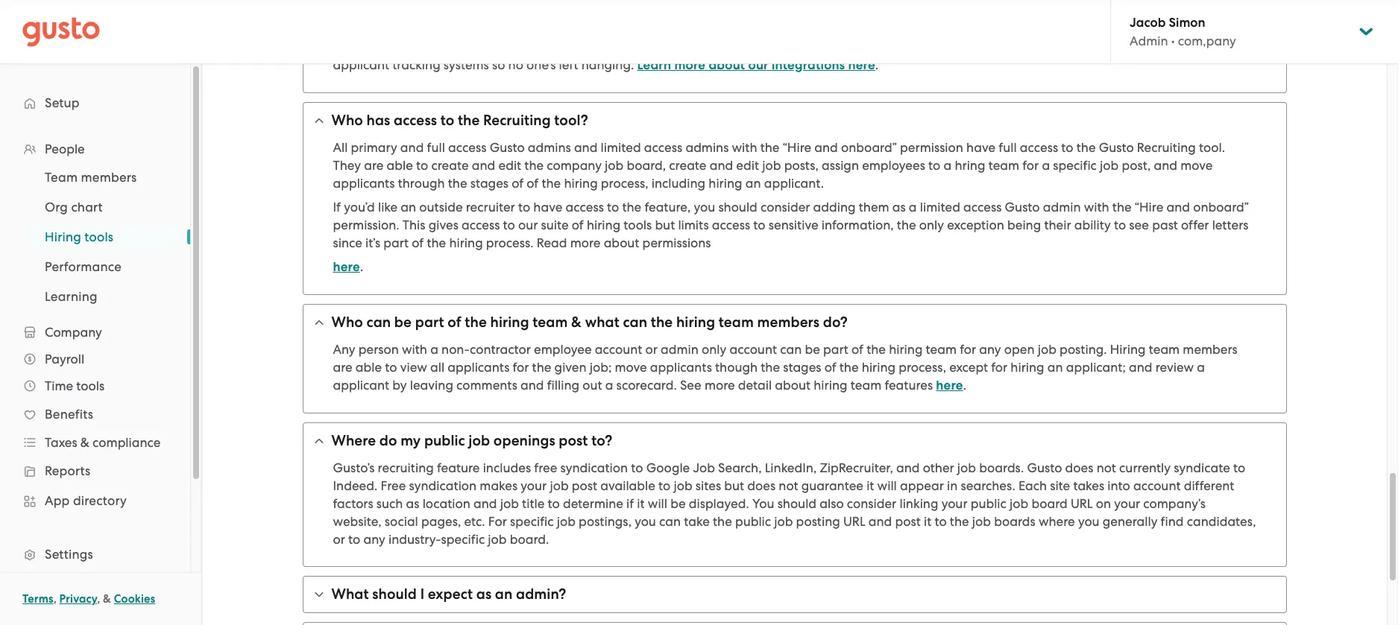 Task type: locate. For each thing, give the bounding box(es) containing it.
should inside 'dropdown button'
[[372, 586, 417, 603]]

job right 'open'
[[1038, 342, 1057, 357]]

consider inside gusto's recruiting feature includes free syndication to google job search, linkedin, ziprecruiter, and other job boards. gusto does not currently syndicate to indeed. free syndication makes your job post available to job sites but does not guarantee it will appear in searches. each site takes into account different factors such as location and job title to determine if it will be displayed. you should also consider linking your public job board url on your company's website, social pages, etc. for specific job postings, you can take the public job posting url and post it to the job boards where you generally find candidates, or to any industry-specific job board.
[[847, 497, 897, 512]]

no
[[508, 57, 523, 72]]

tools
[[624, 218, 652, 233], [85, 230, 114, 245], [76, 379, 105, 394]]

here .
[[333, 260, 363, 275], [936, 378, 966, 394]]

1 vertical spatial be
[[805, 342, 820, 357]]

recruiting up post,
[[1137, 140, 1196, 155]]

org chart
[[45, 200, 103, 215]]

1 vertical spatial "hire
[[1135, 200, 1164, 215]]

access
[[394, 112, 437, 129], [448, 140, 487, 155], [644, 140, 683, 155], [1020, 140, 1058, 155], [566, 200, 604, 215], [964, 200, 1002, 215], [462, 218, 500, 233], [712, 218, 750, 233]]

leaving
[[410, 378, 453, 393]]

0 horizontal spatial edit
[[499, 158, 521, 173]]

indeed.
[[333, 479, 378, 494]]

to
[[970, 22, 982, 37], [441, 112, 454, 129], [1061, 140, 1074, 155], [416, 158, 428, 173], [929, 158, 941, 173], [518, 200, 530, 215], [607, 200, 619, 215], [503, 218, 515, 233], [753, 218, 766, 233], [1114, 218, 1126, 233], [385, 360, 397, 375], [631, 461, 643, 476], [1234, 461, 1246, 476], [659, 479, 671, 494], [548, 497, 560, 512], [935, 515, 947, 529], [348, 532, 360, 547]]

process, inside 'any person with a non-contractor employee account or admin only account can be part of the hiring team for any open job posting. hiring team members are able to view all applicants for the given job; move applicants though the stages of the hiring process, except for hiring an applicant; and review a applicant by leaving comments and filling out a scorecard. see more detail about hiring team features'
[[899, 360, 946, 375]]

1 vertical spatial recruiting
[[378, 461, 434, 476]]

our inside if you'd like an outside recruiter to have access to the feature, you should consider adding them as a limited access gusto admin with the "hire and onboard" permission. this gives access to our suite of hiring tools but limits access to sensitive information, the only exception being their ability to see past offer letters since it's part of the hiring process. read more about permissions
[[518, 218, 538, 233]]

here . down since
[[333, 260, 363, 275]]

2 vertical spatial members
[[1183, 342, 1238, 357]]

any
[[979, 342, 1001, 357], [364, 532, 385, 547]]

1 vertical spatial not
[[779, 479, 798, 494]]

0 horizontal spatial limited
[[601, 140, 641, 155]]

and
[[910, 22, 933, 37], [400, 140, 424, 155], [574, 140, 598, 155], [815, 140, 838, 155], [472, 158, 495, 173], [710, 158, 733, 173], [1154, 158, 1178, 173], [1167, 200, 1190, 215], [1129, 360, 1153, 375], [521, 378, 544, 393], [896, 461, 920, 476], [474, 497, 497, 512], [869, 515, 892, 529]]

consider down ziprecruiter,
[[847, 497, 897, 512]]

list
[[0, 136, 190, 626], [0, 163, 190, 312]]

about left "permissions"
[[604, 236, 639, 251]]

0 horizontal spatial or
[[333, 532, 345, 547]]

as right the them
[[893, 200, 906, 215]]

a inside if you'd like an outside recruiter to have access to the feature, you should consider adding them as a limited access gusto admin with the "hire and onboard" permission. this gives access to our suite of hiring tools but limits access to sensitive information, the only exception being their ability to see past offer letters since it's part of the hiring process. read more about permissions
[[909, 200, 917, 215]]

hiring tools
[[45, 230, 114, 245]]

adding
[[813, 200, 856, 215]]

left
[[559, 57, 578, 72]]

my
[[401, 433, 421, 450]]

compliance
[[93, 436, 161, 450]]

2 full from the left
[[999, 140, 1017, 155]]

more up the tracking
[[402, 40, 433, 54]]

our
[[748, 57, 769, 73], [518, 218, 538, 233]]

1 full from the left
[[427, 140, 445, 155]]

0 vertical spatial our
[[748, 57, 769, 73]]

of up non-
[[448, 314, 461, 331]]

stages inside all primary and full access gusto admins and limited access admins with the "hire and onboard" permission have full access to the gusto recruiting tool. they are able to create and edit the company job board, create and edit job posts, assign employees to a hring team for a specific job post, and move applicants through the stages of of the hiring process, including hiring an applicant.
[[470, 176, 509, 191]]

complex
[[436, 40, 485, 54]]

1 vertical spatial limited
[[920, 200, 960, 215]]

list containing people
[[0, 136, 190, 626]]

applicant left by at the left
[[333, 378, 389, 393]]

syndication down to?
[[560, 461, 628, 476]]

but inside if you'd like an outside recruiter to have access to the feature, you should consider adding them as a limited access gusto admin with the "hire and onboard" permission. this gives access to our suite of hiring tools but limits access to sensitive information, the only exception being their ability to see past offer letters since it's part of the hiring process. read more about permissions
[[655, 218, 675, 233]]

a inside 'using gusto for recruiting is great if you currently have a manual process for managing applicants and want to automate your workflow. some businesses might have more complex needs like sending templated emails, interview scheduling, or detailed scorecards. in those cases, we integrate with best-in-class applicant tracking systems so no one's left hanging.'
[[654, 22, 662, 37]]

like inside 'using gusto for recruiting is great if you currently have a manual process for managing applicants and want to automate your workflow. some businesses might have more complex needs like sending templated emails, interview scheduling, or detailed scorecards. in those cases, we integrate with best-in-class applicant tracking systems so no one's left hanging.'
[[527, 40, 547, 54]]

a
[[654, 22, 662, 37], [944, 158, 952, 173], [1042, 158, 1050, 173], [909, 200, 917, 215], [430, 342, 438, 357], [1197, 360, 1205, 375], [605, 378, 613, 393]]

social
[[385, 515, 418, 529]]

part up non-
[[415, 314, 444, 331]]

here down except
[[936, 378, 963, 394]]

0 horizontal spatial onboard"
[[841, 140, 897, 155]]

any inside 'any person with a non-contractor employee account or admin only account can be part of the hiring team for any open job posting. hiring team members are able to view all applicants for the given job; move applicants though the stages of the hiring process, except for hiring an applicant; and review a applicant by leaving comments and filling out a scorecard. see more detail about hiring team features'
[[979, 342, 1001, 357]]

be down who can be part of the hiring team & what can the hiring team members do? dropdown button
[[805, 342, 820, 357]]

here down detailed
[[848, 57, 875, 73]]

0 vertical spatial onboard"
[[841, 140, 897, 155]]

to inside 'using gusto for recruiting is great if you currently have a manual process for managing applicants and want to automate your workflow. some businesses might have more complex needs like sending templated emails, interview scheduling, or detailed scorecards. in those cases, we integrate with best-in-class applicant tracking systems so no one's left hanging.'
[[970, 22, 982, 37]]

with inside 'any person with a non-contractor employee account or admin only account can be part of the hiring team for any open job posting. hiring team members are able to view all applicants for the given job; move applicants though the stages of the hiring process, except for hiring an applicant; and review a applicant by leaving comments and filling out a scorecard. see more detail about hiring team features'
[[402, 342, 427, 357]]

posting
[[796, 515, 840, 529]]

1 horizontal spatial account
[[730, 342, 777, 357]]

your inside 'using gusto for recruiting is great if you currently have a manual process for managing applicants and want to automate your workflow. some businesses might have more complex needs like sending templated emails, interview scheduling, or detailed scorecards. in those cases, we integrate with best-in-class applicant tracking systems so no one's left hanging.'
[[1046, 22, 1072, 37]]

should up posting
[[778, 497, 817, 512]]

0 horizontal spatial full
[[427, 140, 445, 155]]

0 horizontal spatial if
[[532, 22, 540, 37]]

be inside 'any person with a non-contractor employee account or admin only account can be part of the hiring team for any open job posting. hiring team members are able to view all applicants for the given job; move applicants though the stages of the hiring process, except for hiring an applicant; and review a applicant by leaving comments and filling out a scorecard. see more detail about hiring team features'
[[805, 342, 820, 357]]

to inside 'any person with a non-contractor employee account or admin only account can be part of the hiring team for any open job posting. hiring team members are able to view all applicants for the given job; move applicants though the stages of the hiring process, except for hiring an applicant; and review a applicant by leaving comments and filling out a scorecard. see more detail about hiring team features'
[[385, 360, 397, 375]]

0 vertical spatial "hire
[[783, 140, 811, 155]]

home image
[[22, 17, 100, 47]]

1 horizontal spatial currently
[[1119, 461, 1171, 476]]

letters
[[1212, 218, 1249, 233]]

1 vertical spatial specific
[[510, 515, 554, 529]]

1 horizontal spatial process,
[[899, 360, 946, 375]]

might
[[333, 40, 367, 54]]

admin inside 'any person with a non-contractor employee account or admin only account can be part of the hiring team for any open job posting. hiring team members are able to view all applicants for the given job; move applicants though the stages of the hiring process, except for hiring an applicant; and review a applicant by leaving comments and filling out a scorecard. see more detail about hiring team features'
[[661, 342, 699, 357]]

1 horizontal spatial about
[[709, 57, 745, 73]]

expect
[[428, 586, 473, 603]]

class
[[1213, 40, 1241, 54]]

0 vertical spatial any
[[979, 342, 1001, 357]]

0 vertical spatial limited
[[601, 140, 641, 155]]

to inside who has access to the recruiting tool? dropdown button
[[441, 112, 454, 129]]

1 vertical spatial able
[[356, 360, 382, 375]]

limited up board,
[[601, 140, 641, 155]]

should inside gusto's recruiting feature includes free syndication to google job search, linkedin, ziprecruiter, and other job boards. gusto does not currently syndicate to indeed. free syndication makes your job post available to job sites but does not guarantee it will appear in searches. each site takes into account different factors such as location and job title to determine if it will be displayed. you should also consider linking your public job board url on your company's website, social pages, etc. for specific job postings, you can take the public job posting url and post it to the job boards where you generally find candidates, or to any industry-specific job board.
[[778, 497, 817, 512]]

does up takes
[[1065, 461, 1094, 476]]

& inside who can be part of the hiring team & what can the hiring team members do? dropdown button
[[571, 314, 582, 331]]

search,
[[718, 461, 762, 476]]

it down "available"
[[637, 497, 645, 512]]

hiring inside list
[[45, 230, 81, 245]]

public inside where do my public job openings post to? dropdown button
[[424, 433, 465, 450]]

recruiting inside all primary and full access gusto admins and limited access admins with the "hire and onboard" permission have full access to the gusto recruiting tool. they are able to create and edit the company job board, create and edit job posts, assign employees to a hring team for a specific job post, and move applicants through the stages of of the hiring process, including hiring an applicant.
[[1137, 140, 1196, 155]]

2 applicant from the top
[[333, 378, 389, 393]]

or left detailed
[[836, 40, 848, 54]]

here link down since
[[333, 260, 360, 275]]

learn more about our integrations here link
[[637, 57, 875, 73]]

like inside if you'd like an outside recruiter to have access to the feature, you should consider adding them as a limited access gusto admin with the "hire and onboard" permission. this gives access to our suite of hiring tools but limits access to sensitive information, the only exception being their ability to see past offer letters since it's part of the hiring process. read more about permissions
[[378, 200, 398, 215]]

0 horizontal spatial stages
[[470, 176, 509, 191]]

gusto inside gusto's recruiting feature includes free syndication to google job search, linkedin, ziprecruiter, and other job boards. gusto does not currently syndicate to indeed. free syndication makes your job post available to job sites but does not guarantee it will appear in searches. each site takes into account different factors such as location and job title to determine if it will be displayed. you should also consider linking your public job board url on your company's website, social pages, etc. for specific job postings, you can take the public job posting url and post it to the job boards where you generally find candidates, or to any industry-specific job board.
[[1027, 461, 1062, 476]]

like up one's
[[527, 40, 547, 54]]

admin up their
[[1043, 200, 1081, 215]]

1 vertical spatial who
[[331, 314, 363, 331]]

not up into in the bottom of the page
[[1097, 461, 1116, 476]]

move
[[1181, 158, 1213, 173], [615, 360, 647, 375]]

consider
[[761, 200, 810, 215], [847, 497, 897, 512]]

0 vertical spatial specific
[[1053, 158, 1097, 173]]

can inside 'any person with a non-contractor employee account or admin only account can be part of the hiring team for any open job posting. hiring team members are able to view all applicants for the given job; move applicants though the stages of the hiring process, except for hiring an applicant; and review a applicant by leaving comments and filling out a scorecard. see more detail about hiring team features'
[[780, 342, 802, 357]]

information,
[[822, 218, 894, 233]]

recruiting inside 'using gusto for recruiting is great if you currently have a manual process for managing applicants and want to automate your workflow. some businesses might have more complex needs like sending templated emails, interview scheduling, or detailed scorecards. in those cases, we integrate with best-in-class applicant tracking systems so no one's left hanging.'
[[426, 22, 482, 37]]

0 horizontal spatial be
[[394, 314, 412, 331]]

1 vertical spatial admin
[[661, 342, 699, 357]]

automate
[[985, 22, 1043, 37]]

applicant down the "might"
[[333, 57, 389, 72]]

should inside if you'd like an outside recruiter to have access to the feature, you should consider adding them as a limited access gusto admin with the "hire and onboard" permission. this gives access to our suite of hiring tools but limits access to sensitive information, the only exception being their ability to see past offer letters since it's part of the hiring process. read more about permissions
[[718, 200, 758, 215]]

1 list from the top
[[0, 136, 190, 626]]

more inside 'any person with a non-contractor employee account or admin only account can be part of the hiring team for any open job posting. hiring team members are able to view all applicants for the given job; move applicants though the stages of the hiring process, except for hiring an applicant; and review a applicant by leaving comments and filling out a scorecard. see more detail about hiring team features'
[[705, 378, 735, 393]]

they
[[333, 158, 361, 173]]

public down searches.
[[971, 497, 1007, 512]]

1 horizontal spatial hiring
[[1110, 342, 1146, 357]]

2 horizontal spatial .
[[963, 378, 966, 393]]

what should i expect as an admin? button
[[303, 577, 1286, 613]]

your up title
[[521, 479, 547, 494]]

recruiting left the tool?
[[483, 112, 551, 129]]

1 vertical spatial url
[[843, 515, 866, 529]]

applicants inside 'using gusto for recruiting is great if you currently have a manual process for managing applicants and want to automate your workflow. some businesses might have more complex needs like sending templated emails, interview scheduling, or detailed scorecards. in those cases, we integrate with best-in-class applicant tracking systems so no one's left hanging.'
[[845, 22, 907, 37]]

gusto up the being
[[1005, 200, 1040, 215]]

an inside if you'd like an outside recruiter to have access to the feature, you should consider adding them as a limited access gusto admin with the "hire and onboard" permission. this gives access to our suite of hiring tools but limits access to sensitive information, the only exception being their ability to see past offer letters since it's part of the hiring process. read more about permissions
[[401, 200, 416, 215]]

comments
[[456, 378, 517, 393]]

0 vertical spatial are
[[364, 158, 384, 173]]

admins up company
[[528, 140, 571, 155]]

members
[[81, 170, 137, 185], [757, 314, 820, 331], [1183, 342, 1238, 357]]

0 horizontal spatial will
[[648, 497, 667, 512]]

templated
[[599, 40, 661, 54]]

be inside dropdown button
[[394, 314, 412, 331]]

performance
[[45, 260, 122, 274]]

tools inside dropdown button
[[76, 379, 105, 394]]

1 vertical spatial as
[[406, 497, 419, 512]]

0 vertical spatial recruiting
[[483, 112, 551, 129]]

should down all primary and full access gusto admins and limited access admins with the "hire and onboard" permission have full access to the gusto recruiting tool. they are able to create and edit the company job board, create and edit job posts, assign employees to a hring team for a specific job post, and move applicants through the stages of of the hiring process, including hiring an applicant.
[[718, 200, 758, 215]]

specific down etc.
[[441, 532, 485, 547]]

candidates,
[[1187, 515, 1256, 529]]

you up sending
[[543, 22, 564, 37]]

members up 'any person with a non-contractor employee account or admin only account can be part of the hiring team for any open job posting. hiring team members are able to view all applicants for the given job; move applicants though the stages of the hiring process, except for hiring an applicant; and review a applicant by leaving comments and filling out a scorecard. see more detail about hiring team features'
[[757, 314, 820, 331]]

job left board,
[[605, 158, 624, 173]]

industry-
[[388, 532, 441, 547]]

any down website,
[[364, 532, 385, 547]]

job down determine
[[557, 515, 576, 529]]

company
[[547, 158, 602, 173]]

stages
[[470, 176, 509, 191], [783, 360, 821, 375]]

move inside 'any person with a non-contractor employee account or admin only account can be part of the hiring team for any open job posting. hiring team members are able to view all applicants for the given job; move applicants though the stages of the hiring process, except for hiring an applicant; and review a applicant by leaving comments and filling out a scorecard. see more detail about hiring team features'
[[615, 360, 647, 375]]

1 horizontal spatial "hire
[[1135, 200, 1164, 215]]

tools inside if you'd like an outside recruiter to have access to the feature, you should consider adding them as a limited access gusto admin with the "hire and onboard" permission. this gives access to our suite of hiring tools but limits access to sensitive information, the only exception being their ability to see past offer letters since it's part of the hiring process. read more about permissions
[[624, 218, 652, 233]]

in-
[[1197, 40, 1213, 54]]

recruiting up complex
[[426, 22, 482, 37]]

0 vertical spatial hiring
[[45, 230, 81, 245]]

0 horizontal spatial here link
[[333, 260, 360, 275]]

with inside 'using gusto for recruiting is great if you currently have a manual process for managing applicants and want to automate your workflow. some businesses might have more complex needs like sending templated emails, interview scheduling, or detailed scorecards. in those cases, we integrate with best-in-class applicant tracking systems so no one's left hanging.'
[[1138, 40, 1163, 54]]

account
[[595, 342, 642, 357], [730, 342, 777, 357], [1134, 479, 1181, 494]]

1 vertical spatial public
[[971, 497, 1007, 512]]

0 vertical spatial currently
[[568, 22, 619, 37]]

team up review
[[1149, 342, 1180, 357]]

only inside if you'd like an outside recruiter to have access to the feature, you should consider adding them as a limited access gusto admin with the "hire and onboard" permission. this gives access to our suite of hiring tools but limits access to sensitive information, the only exception being their ability to see past offer letters since it's part of the hiring process. read more about permissions
[[919, 218, 944, 233]]

employees
[[862, 158, 925, 173]]

onboard" inside all primary and full access gusto admins and limited access admins with the "hire and onboard" permission have full access to the gusto recruiting tool. they are able to create and edit the company job board, create and edit job posts, assign employees to a hring team for a specific job post, and move applicants through the stages of of the hiring process, including hiring an applicant.
[[841, 140, 897, 155]]

0 horizontal spatial like
[[378, 200, 398, 215]]

website,
[[333, 515, 382, 529]]

1 horizontal spatial &
[[103, 593, 111, 606]]

0 vertical spatial or
[[836, 40, 848, 54]]

2 vertical spatial it
[[924, 515, 932, 529]]

0 vertical spatial part
[[384, 236, 409, 251]]

here . down except
[[936, 378, 966, 394]]

an
[[746, 176, 761, 191], [401, 200, 416, 215], [1048, 360, 1063, 375], [495, 586, 513, 603]]

like up permission.
[[378, 200, 398, 215]]

stages up the recruiter at top left
[[470, 176, 509, 191]]

1 vertical spatial or
[[645, 342, 658, 357]]

does up "you"
[[747, 479, 776, 494]]

applicants up detailed
[[845, 22, 907, 37]]

"hire up posts,
[[783, 140, 811, 155]]

applicants up 'comments'
[[448, 360, 510, 375]]

able up through
[[387, 158, 413, 173]]

stages inside 'any person with a non-contractor employee account or admin only account can be part of the hiring team for any open job posting. hiring team members are able to view all applicants for the given job; move applicants though the stages of the hiring process, except for hiring an applicant; and review a applicant by leaving comments and filling out a scorecard. see more detail about hiring team features'
[[783, 360, 821, 375]]

1 vertical spatial &
[[80, 436, 89, 450]]

an inside 'dropdown button'
[[495, 586, 513, 603]]

1 who from the top
[[331, 112, 363, 129]]

your up generally
[[1114, 497, 1140, 512]]

0 horizontal spatial admin
[[661, 342, 699, 357]]

but down 'feature,'
[[655, 218, 675, 233]]

etc.
[[464, 515, 485, 529]]

tools up performance link
[[85, 230, 114, 245]]

have
[[622, 22, 651, 37], [370, 40, 399, 54], [967, 140, 996, 155], [533, 200, 563, 215]]

gusto inside 'using gusto for recruiting is great if you currently have a manual process for managing applicants and want to automate your workflow. some businesses might have more complex needs like sending templated emails, interview scheduling, or detailed scorecards. in those cases, we integrate with best-in-class applicant tracking systems so no one's left hanging.'
[[369, 22, 404, 37]]

0 horizontal spatial our
[[518, 218, 538, 233]]

1 vertical spatial about
[[604, 236, 639, 251]]

you down "available"
[[635, 515, 656, 529]]

applicant inside 'using gusto for recruiting is great if you currently have a manual process for managing applicants and want to automate your workflow. some businesses might have more complex needs like sending templated emails, interview scheduling, or detailed scorecards. in those cases, we integrate with best-in-class applicant tracking systems so no one's left hanging.'
[[333, 57, 389, 72]]

1 horizontal spatial consider
[[847, 497, 897, 512]]

as right expect
[[476, 586, 492, 603]]

currently up sending
[[568, 22, 619, 37]]

0 vertical spatial admin
[[1043, 200, 1081, 215]]

boards.
[[979, 461, 1024, 476]]

permission.
[[333, 218, 399, 233]]

team
[[989, 158, 1020, 173], [533, 314, 568, 331], [719, 314, 754, 331], [926, 342, 957, 357], [1149, 342, 1180, 357], [851, 378, 882, 393]]

but down "search,"
[[724, 479, 744, 494]]

0 horizontal spatial public
[[424, 433, 465, 450]]

1 vertical spatial syndication
[[409, 479, 477, 494]]

terms , privacy , & cookies
[[22, 593, 155, 606]]

limited inside if you'd like an outside recruiter to have access to the feature, you should consider adding them as a limited access gusto admin with the "hire and onboard" permission. this gives access to our suite of hiring tools but limits access to sensitive information, the only exception being their ability to see past offer letters since it's part of the hiring process. read more about permissions
[[920, 200, 960, 215]]

0 horizontal spatial specific
[[441, 532, 485, 547]]

move up scorecard.
[[615, 360, 647, 375]]

job left post,
[[1100, 158, 1119, 173]]

feature,
[[645, 200, 691, 215]]

.
[[875, 57, 879, 72], [360, 260, 363, 274], [963, 378, 966, 393]]

able down the person
[[356, 360, 382, 375]]

post inside dropdown button
[[559, 433, 588, 450]]

will down "available"
[[648, 497, 667, 512]]

2 horizontal spatial or
[[836, 40, 848, 54]]

1 , from the left
[[53, 593, 57, 606]]

0 horizontal spatial ,
[[53, 593, 57, 606]]

an inside all primary and full access gusto admins and limited access admins with the "hire and onboard" permission have full access to the gusto recruiting tool. they are able to create and edit the company job board, create and edit job posts, assign employees to a hring team for a specific job post, and move applicants through the stages of of the hiring process, including hiring an applicant.
[[746, 176, 761, 191]]

2 create from the left
[[669, 158, 707, 173]]

admin
[[1130, 34, 1168, 48]]

1 horizontal spatial full
[[999, 140, 1017, 155]]

1 horizontal spatial members
[[757, 314, 820, 331]]

not
[[1097, 461, 1116, 476], [779, 479, 798, 494]]

or inside gusto's recruiting feature includes free syndication to google job search, linkedin, ziprecruiter, and other job boards. gusto does not currently syndicate to indeed. free syndication makes your job post available to job sites but does not guarantee it will appear in searches. each site takes into account different factors such as location and job title to determine if it will be displayed. you should also consider linking your public job board url on your company's website, social pages, etc. for specific job postings, you can take the public job posting url and post it to the job boards where you generally find candidates, or to any industry-specific job board.
[[333, 532, 345, 547]]

or down website,
[[333, 532, 345, 547]]

2 who from the top
[[331, 314, 363, 331]]

setup
[[45, 95, 80, 110]]

currently inside gusto's recruiting feature includes free syndication to google job search, linkedin, ziprecruiter, and other job boards. gusto does not currently syndicate to indeed. free syndication makes your job post available to job sites but does not guarantee it will appear in searches. each site takes into account different factors such as location and job title to determine if it will be displayed. you should also consider linking your public job board url on your company's website, social pages, etc. for specific job postings, you can take the public job posting url and post it to the job boards where you generally find candidates, or to any industry-specific job board.
[[1119, 461, 1171, 476]]

about
[[709, 57, 745, 73], [604, 236, 639, 251], [775, 378, 811, 393]]

1 horizontal spatial any
[[979, 342, 1001, 357]]

process,
[[601, 176, 649, 191], [899, 360, 946, 375]]

can
[[367, 314, 391, 331], [623, 314, 647, 331], [780, 342, 802, 357], [659, 515, 681, 529]]

benefits
[[45, 407, 93, 422]]

as inside 'dropdown button'
[[476, 586, 492, 603]]

can left take
[[659, 515, 681, 529]]

1 vertical spatial if
[[626, 497, 634, 512]]

1 horizontal spatial specific
[[510, 515, 554, 529]]

feature
[[437, 461, 480, 476]]

recruiting
[[426, 22, 482, 37], [378, 461, 434, 476]]

an left admin? on the bottom of the page
[[495, 586, 513, 603]]

see
[[1129, 218, 1149, 233]]

2 horizontal spatial members
[[1183, 342, 1238, 357]]

1 applicant from the top
[[333, 57, 389, 72]]

0 horizontal spatial process,
[[601, 176, 649, 191]]

0 vertical spatial does
[[1065, 461, 1094, 476]]

2 horizontal spatial here
[[936, 378, 963, 394]]

0 horizontal spatial recruiting
[[483, 112, 551, 129]]

tools down payroll dropdown button on the bottom of the page
[[76, 379, 105, 394]]

post down 'linking'
[[895, 515, 921, 529]]

1 horizontal spatial if
[[626, 497, 634, 512]]

here link down except
[[936, 378, 963, 394]]

0 horizontal spatial should
[[372, 586, 417, 603]]

0 horizontal spatial account
[[595, 342, 642, 357]]

you inside if you'd like an outside recruiter to have access to the feature, you should consider adding them as a limited access gusto admin with the "hire and onboard" permission. this gives access to our suite of hiring tools but limits access to sensitive information, the only exception being their ability to see past offer letters since it's part of the hiring process. read more about permissions
[[694, 200, 715, 215]]

tools down 'feature,'
[[624, 218, 652, 233]]

account up company's
[[1134, 479, 1181, 494]]

tools for time tools
[[76, 379, 105, 394]]

or up scorecard.
[[645, 342, 658, 357]]

do
[[379, 433, 397, 450]]

process, down board,
[[601, 176, 649, 191]]

1 vertical spatial like
[[378, 200, 398, 215]]

specific inside all primary and full access gusto admins and limited access admins with the "hire and onboard" permission have full access to the gusto recruiting tool. they are able to create and edit the company job board, create and edit job posts, assign employees to a hring team for a specific job post, and move applicants through the stages of of the hiring process, including hiring an applicant.
[[1053, 158, 1097, 173]]

ziprecruiter,
[[820, 461, 893, 476]]

like
[[527, 40, 547, 54], [378, 200, 398, 215]]

suite
[[541, 218, 569, 233]]

team right "hring"
[[989, 158, 1020, 173]]

terms link
[[22, 593, 53, 606]]

boards
[[994, 515, 1036, 529]]

0 horizontal spatial consider
[[761, 200, 810, 215]]

our up process.
[[518, 218, 538, 233]]

team members link
[[27, 164, 175, 191]]

1 vertical spatial recruiting
[[1137, 140, 1196, 155]]

are down the 'primary'
[[364, 158, 384, 173]]

create
[[431, 158, 469, 173], [669, 158, 707, 173]]

are
[[364, 158, 384, 173], [333, 360, 353, 375]]

only left exception
[[919, 218, 944, 233]]

0 horizontal spatial part
[[384, 236, 409, 251]]

1 horizontal spatial here link
[[936, 378, 963, 394]]

0 horizontal spatial create
[[431, 158, 469, 173]]

recruiting
[[483, 112, 551, 129], [1137, 140, 1196, 155]]

sending
[[550, 40, 596, 54]]

more inside if you'd like an outside recruiter to have access to the feature, you should consider adding them as a limited access gusto admin with the "hire and onboard" permission. this gives access to our suite of hiring tools but limits access to sensitive information, the only exception being their ability to see past offer letters since it's part of the hiring process. read more about permissions
[[570, 236, 601, 251]]

for up except
[[960, 342, 976, 357]]

applicant inside 'any person with a non-contractor employee account or admin only account can be part of the hiring team for any open job posting. hiring team members are able to view all applicants for the given job; move applicants though the stages of the hiring process, except for hiring an applicant; and review a applicant by leaving comments and filling out a scorecard. see more detail about hiring team features'
[[333, 378, 389, 393]]

team inside all primary and full access gusto admins and limited access admins with the "hire and onboard" permission have full access to the gusto recruiting tool. they are able to create and edit the company job board, create and edit job posts, assign employees to a hring team for a specific job post, and move applicants through the stages of of the hiring process, including hiring an applicant.
[[989, 158, 1020, 173]]

url down takes
[[1071, 497, 1093, 512]]

1 horizontal spatial url
[[1071, 497, 1093, 512]]

sensitive
[[769, 218, 819, 233]]

. inside learn more about our integrations here .
[[875, 57, 879, 72]]

it down 'linking'
[[924, 515, 932, 529]]

job inside dropdown button
[[469, 433, 490, 450]]

edit left posts,
[[736, 158, 759, 173]]

with down who has access to the recruiting tool? dropdown button
[[732, 140, 757, 155]]

,
[[53, 593, 57, 606], [97, 593, 100, 606]]

consider up "sensitive"
[[761, 200, 810, 215]]

2 list from the top
[[0, 163, 190, 312]]

2 vertical spatial as
[[476, 586, 492, 603]]

onboard" inside if you'd like an outside recruiter to have access to the feature, you should consider adding them as a limited access gusto admin with the "hire and onboard" permission. this gives access to our suite of hiring tools but limits access to sensitive information, the only exception being their ability to see past offer letters since it's part of the hiring process. read more about permissions
[[1193, 200, 1249, 215]]

0 vertical spatial move
[[1181, 158, 1213, 173]]

0 horizontal spatial syndication
[[409, 479, 477, 494]]

1 horizontal spatial as
[[476, 586, 492, 603]]

jacob
[[1130, 15, 1166, 31]]

do?
[[823, 314, 848, 331]]

1 vertical spatial any
[[364, 532, 385, 547]]

includes
[[483, 461, 531, 476]]

1 horizontal spatial limited
[[920, 200, 960, 215]]

process, inside all primary and full access gusto admins and limited access admins with the "hire and onboard" permission have full access to the gusto recruiting tool. they are able to create and edit the company job board, create and edit job posts, assign employees to a hring team for a specific job post, and move applicants through the stages of of the hiring process, including hiring an applicant.
[[601, 176, 649, 191]]

payroll
[[45, 352, 84, 367]]

a left "hring"
[[944, 158, 952, 173]]

& left cookies button
[[103, 593, 111, 606]]

1 horizontal spatial create
[[669, 158, 707, 173]]

recruiting up free
[[378, 461, 434, 476]]

members up org chart "link"
[[81, 170, 137, 185]]

2 horizontal spatial part
[[823, 342, 849, 357]]

edit
[[499, 158, 521, 173], [736, 158, 759, 173]]

job up applicant.
[[762, 158, 781, 173]]

part right "it's"
[[384, 236, 409, 251]]

only up though
[[702, 342, 727, 357]]

settings
[[45, 547, 93, 562]]

for inside all primary and full access gusto admins and limited access admins with the "hire and onboard" permission have full access to the gusto recruiting tool. they are able to create and edit the company job board, create and edit job posts, assign employees to a hring team for a specific job post, and move applicants through the stages of of the hiring process, including hiring an applicant.
[[1023, 158, 1039, 173]]

members inside who can be part of the hiring team & what can the hiring team members do? dropdown button
[[757, 314, 820, 331]]

for
[[407, 22, 423, 37], [761, 22, 778, 37], [1023, 158, 1039, 173], [960, 342, 976, 357], [513, 360, 529, 375], [991, 360, 1008, 375]]

2 vertical spatial specific
[[441, 532, 485, 547]]

syndication up location
[[409, 479, 477, 494]]

who can be part of the hiring team & what can the hiring team members do? button
[[303, 305, 1286, 341]]

1 horizontal spatial but
[[724, 479, 744, 494]]

able inside all primary and full access gusto admins and limited access admins with the "hire and onboard" permission have full access to the gusto recruiting tool. they are able to create and edit the company job board, create and edit job posts, assign employees to a hring team for a specific job post, and move applicants through the stages of of the hiring process, including hiring an applicant.
[[387, 158, 413, 173]]

0 vertical spatial here .
[[333, 260, 363, 275]]

not down 'linkedin,'
[[779, 479, 798, 494]]

1 vertical spatial part
[[415, 314, 444, 331]]



Task type: vqa. For each thing, say whether or not it's contained in the screenshot.
sending
yes



Task type: describe. For each thing, give the bounding box(es) containing it.
2 vertical spatial public
[[735, 515, 771, 529]]

for down 'open'
[[991, 360, 1008, 375]]

a right out
[[605, 378, 613, 393]]

using gusto for recruiting is great if you currently have a manual process for managing applicants and want to automate your workflow. some businesses might have more complex needs like sending templated emails, interview scheduling, or detailed scorecards. in those cases, we integrate with best-in-class applicant tracking systems so no one's left hanging.
[[333, 22, 1241, 72]]

interview
[[709, 40, 763, 54]]

job left boards
[[972, 515, 991, 529]]

are inside 'any person with a non-contractor employee account or admin only account can be part of the hiring team for any open job posting. hiring team members are able to view all applicants for the given job; move applicants though the stages of the hiring process, except for hiring an applicant; and review a applicant by leaving comments and filling out a scorecard. see more detail about hiring team features'
[[333, 360, 353, 375]]

"hire inside all primary and full access gusto admins and limited access admins with the "hire and onboard" permission have full access to the gusto recruiting tool. they are able to create and edit the company job board, create and edit job posts, assign employees to a hring team for a specific job post, and move applicants through the stages of of the hiring process, including hiring an applicant.
[[783, 140, 811, 155]]

integrations
[[772, 57, 845, 73]]

gives
[[429, 218, 459, 233]]

find
[[1161, 515, 1184, 529]]

simon
[[1169, 15, 1206, 31]]

time
[[45, 379, 73, 394]]

1 create from the left
[[431, 158, 469, 173]]

non-
[[442, 342, 470, 357]]

but inside gusto's recruiting feature includes free syndication to google job search, linkedin, ziprecruiter, and other job boards. gusto does not currently syndicate to indeed. free syndication makes your job post available to job sites but does not guarantee it will appear in searches. each site takes into account different factors such as location and job title to determine if it will be displayed. you should also consider linking your public job board url on your company's website, social pages, etc. for specific job postings, you can take the public job posting url and post it to the job boards where you generally find candidates, or to any industry-specific job board.
[[724, 479, 744, 494]]

employee
[[534, 342, 592, 357]]

in
[[972, 40, 983, 54]]

0 horizontal spatial here .
[[333, 260, 363, 275]]

any inside gusto's recruiting feature includes free syndication to google job search, linkedin, ziprecruiter, and other job boards. gusto does not currently syndicate to indeed. free syndication makes your job post available to job sites but does not guarantee it will appear in searches. each site takes into account different factors such as location and job title to determine if it will be displayed. you should also consider linking your public job board url on your company's website, social pages, etc. for specific job postings, you can take the public job posting url and post it to the job boards where you generally find candidates, or to any industry-specific job board.
[[364, 532, 385, 547]]

can inside gusto's recruiting feature includes free syndication to google job search, linkedin, ziprecruiter, and other job boards. gusto does not currently syndicate to indeed. free syndication makes your job post available to job sites but does not guarantee it will appear in searches. each site takes into account different factors such as location and job title to determine if it will be displayed. you should also consider linking your public job board url on your company's website, social pages, etc. for specific job postings, you can take the public job posting url and post it to the job boards where you generally find candidates, or to any industry-specific job board.
[[659, 515, 681, 529]]

currently inside 'using gusto for recruiting is great if you currently have a manual process for managing applicants and want to automate your workflow. some businesses might have more complex needs like sending templated emails, interview scheduling, or detailed scorecards. in those cases, we integrate with best-in-class applicant tracking systems so no one's left hanging.'
[[568, 22, 619, 37]]

gusto down who has access to the recruiting tool? at top
[[490, 140, 525, 155]]

1 edit from the left
[[499, 158, 521, 173]]

have up templated
[[622, 22, 651, 37]]

team up though
[[719, 314, 754, 331]]

1 admins from the left
[[528, 140, 571, 155]]

factors
[[333, 497, 373, 512]]

post,
[[1122, 158, 1151, 173]]

directory
[[73, 494, 127, 509]]

what
[[331, 586, 369, 603]]

recruiting inside gusto's recruiting feature includes free syndication to google job search, linkedin, ziprecruiter, and other job boards. gusto does not currently syndicate to indeed. free syndication makes your job post available to job sites but does not guarantee it will appear in searches. each site takes into account different factors such as location and job title to determine if it will be displayed. you should also consider linking your public job board url on your company's website, social pages, etc. for specific job postings, you can take the public job posting url and post it to the job boards where you generally find candidates, or to any industry-specific job board.
[[378, 461, 434, 476]]

gusto up post,
[[1099, 140, 1134, 155]]

you
[[752, 497, 774, 512]]

limits
[[678, 218, 709, 233]]

job;
[[590, 360, 612, 375]]

company button
[[15, 319, 175, 346]]

members inside 'any person with a non-contractor employee account or admin only account can be part of the hiring team for any open job posting. hiring team members are able to view all applicants for the given job; move applicants though the stages of the hiring process, except for hiring an applicant; and review a applicant by leaving comments and filling out a scorecard. see more detail about hiring team features'
[[1183, 342, 1238, 357]]

linking
[[900, 497, 939, 512]]

all
[[333, 140, 348, 155]]

hiring inside 'any person with a non-contractor employee account or admin only account can be part of the hiring team for any open job posting. hiring team members are able to view all applicants for the given job; move applicants though the stages of the hiring process, except for hiring an applicant; and review a applicant by leaving comments and filling out a scorecard. see more detail about hiring team features'
[[1110, 342, 1146, 357]]

who for who has access to the recruiting tool?
[[331, 112, 363, 129]]

people
[[45, 142, 85, 157]]

admin?
[[516, 586, 566, 603]]

0 vertical spatial not
[[1097, 461, 1116, 476]]

other
[[923, 461, 954, 476]]

board
[[1032, 497, 1068, 512]]

consider inside if you'd like an outside recruiter to have access to the feature, you should consider adding them as a limited access gusto admin with the "hire and onboard" permission. this gives access to our suite of hiring tools but limits access to sensitive information, the only exception being their ability to see past offer letters since it's part of the hiring process. read more about permissions
[[761, 200, 810, 215]]

have inside if you'd like an outside recruiter to have access to the feature, you should consider adding them as a limited access gusto admin with the "hire and onboard" permission. this gives access to our suite of hiring tools but limits access to sensitive information, the only exception being their ability to see past offer letters since it's part of the hiring process. read more about permissions
[[533, 200, 563, 215]]

detailed
[[851, 40, 900, 54]]

you inside 'using gusto for recruiting is great if you currently have a manual process for managing applicants and want to automate your workflow. some businesses might have more complex needs like sending templated emails, interview scheduling, or detailed scorecards. in those cases, we integrate with best-in-class applicant tracking systems so no one's left hanging.'
[[543, 22, 564, 37]]

can up the person
[[367, 314, 391, 331]]

of right suite
[[572, 218, 584, 233]]

1 vertical spatial will
[[648, 497, 667, 512]]

as inside gusto's recruiting feature includes free syndication to google job search, linkedin, ziprecruiter, and other job boards. gusto does not currently syndicate to indeed. free syndication makes your job post available to job sites but does not guarantee it will appear in searches. each site takes into account different factors such as location and job title to determine if it will be displayed. you should also consider linking your public job board url on your company's website, social pages, etc. for specific job postings, you can take the public job posting url and post it to the job boards where you generally find candidates, or to any industry-specific job board.
[[406, 497, 419, 512]]

privacy link
[[59, 593, 97, 606]]

of down do?
[[825, 360, 836, 375]]

permission
[[900, 140, 963, 155]]

team up except
[[926, 342, 957, 357]]

for down the contractor
[[513, 360, 529, 375]]

part inside dropdown button
[[415, 314, 444, 331]]

about inside 'any person with a non-contractor employee account or admin only account can be part of the hiring team for any open job posting. hiring team members are able to view all applicants for the given job; move applicants though the stages of the hiring process, except for hiring an applicant; and review a applicant by leaving comments and filling out a scorecard. see more detail about hiring team features'
[[775, 378, 811, 393]]

as inside if you'd like an outside recruiter to have access to the feature, you should consider adding them as a limited access gusto admin with the "hire and onboard" permission. this gives access to our suite of hiring tools but limits access to sensitive information, the only exception being their ability to see past offer letters since it's part of the hiring process. read more about permissions
[[893, 200, 906, 215]]

i
[[420, 586, 424, 603]]

job down "you"
[[774, 515, 793, 529]]

have inside all primary and full access gusto admins and limited access admins with the "hire and onboard" permission have full access to the gusto recruiting tool. they are able to create and edit the company job board, create and edit job posts, assign employees to a hring team for a specific job post, and move applicants through the stages of of the hiring process, including hiring an applicant.
[[967, 140, 996, 155]]

is
[[486, 22, 494, 37]]

0 horizontal spatial it
[[637, 497, 645, 512]]

org chart link
[[27, 194, 175, 221]]

more inside 'using gusto for recruiting is great if you currently have a manual process for managing applicants and want to automate your workflow. some businesses might have more complex needs like sending templated emails, interview scheduling, or detailed scorecards. in those cases, we integrate with best-in-class applicant tracking systems so no one's left hanging.'
[[402, 40, 433, 54]]

team left features
[[851, 378, 882, 393]]

company
[[45, 325, 102, 340]]

1 horizontal spatial here
[[848, 57, 875, 73]]

take
[[684, 515, 710, 529]]

searches.
[[961, 479, 1016, 494]]

able inside 'any person with a non-contractor employee account or admin only account can be part of the hiring team for any open job posting. hiring team members are able to view all applicants for the given job; move applicants though the stages of the hiring process, except for hiring an applicant; and review a applicant by leaving comments and filling out a scorecard. see more detail about hiring team features'
[[356, 360, 382, 375]]

we
[[1060, 40, 1078, 54]]

through
[[398, 176, 445, 191]]

managing
[[781, 22, 842, 37]]

job down for
[[488, 532, 507, 547]]

0 vertical spatial about
[[709, 57, 745, 73]]

of down who can be part of the hiring team & what can the hiring team members do? dropdown button
[[852, 342, 864, 357]]

job up in
[[957, 461, 976, 476]]

or inside 'any person with a non-contractor employee account or admin only account can be part of the hiring team for any open job posting. hiring team members are able to view all applicants for the given job; move applicants though the stages of the hiring process, except for hiring an applicant; and review a applicant by leaving comments and filling out a scorecard. see more detail about hiring team features'
[[645, 342, 658, 357]]

displayed.
[[689, 497, 749, 512]]

2 admins from the left
[[686, 140, 729, 155]]

2 vertical spatial .
[[963, 378, 966, 393]]

google
[[646, 461, 690, 476]]

some
[[1135, 22, 1168, 37]]

so
[[492, 57, 505, 72]]

systems
[[444, 57, 489, 72]]

you down on
[[1078, 515, 1100, 529]]

1 vertical spatial .
[[360, 260, 363, 274]]

2 edit from the left
[[736, 158, 759, 173]]

any
[[333, 342, 355, 357]]

list containing team members
[[0, 163, 190, 312]]

openings
[[494, 433, 555, 450]]

only inside 'any person with a non-contractor employee account or admin only account can be part of the hiring team for any open job posting. hiring team members are able to view all applicants for the given job; move applicants though the stages of the hiring process, except for hiring an applicant; and review a applicant by leaving comments and filling out a scorecard. see more detail about hiring team features'
[[702, 342, 727, 357]]

part inside if you'd like an outside recruiter to have access to the feature, you should consider adding them as a limited access gusto admin with the "hire and onboard" permission. this gives access to our suite of hiring tools but limits access to sensitive information, the only exception being their ability to see past offer letters since it's part of the hiring process. read more about permissions
[[384, 236, 409, 251]]

or inside 'using gusto for recruiting is great if you currently have a manual process for managing applicants and want to automate your workflow. some businesses might have more complex needs like sending templated emails, interview scheduling, or detailed scorecards. in those cases, we integrate with best-in-class applicant tracking systems so no one's left hanging.'
[[836, 40, 848, 54]]

of inside who can be part of the hiring team & what can the hiring team members do? dropdown button
[[448, 314, 461, 331]]

taxes
[[45, 436, 77, 450]]

0 horizontal spatial url
[[843, 515, 866, 529]]

what
[[585, 314, 620, 331]]

of down this
[[412, 236, 424, 251]]

for
[[488, 515, 507, 529]]

best-
[[1166, 40, 1197, 54]]

reports
[[45, 464, 91, 479]]

job up boards
[[1010, 497, 1029, 512]]

you'd
[[344, 200, 375, 215]]

your down in
[[942, 497, 968, 512]]

can right what
[[623, 314, 647, 331]]

for up the tracking
[[407, 22, 423, 37]]

1 horizontal spatial here .
[[936, 378, 966, 394]]

part inside 'any person with a non-contractor employee account or admin only account can be part of the hiring team for any open job posting. hiring team members are able to view all applicants for the given job; move applicants though the stages of the hiring process, except for hiring an applicant; and review a applicant by leaving comments and filling out a scorecard. see more detail about hiring team features'
[[823, 342, 849, 357]]

into
[[1108, 479, 1130, 494]]

recruiting inside dropdown button
[[483, 112, 551, 129]]

about inside if you'd like an outside recruiter to have access to the feature, you should consider adding them as a limited access gusto admin with the "hire and onboard" permission. this gives access to our suite of hiring tools but limits access to sensitive information, the only exception being their ability to see past offer letters since it's part of the hiring process. read more about permissions
[[604, 236, 639, 251]]

•
[[1171, 34, 1175, 48]]

emails,
[[664, 40, 706, 54]]

2 horizontal spatial it
[[924, 515, 932, 529]]

access inside dropdown button
[[394, 112, 437, 129]]

being
[[1007, 218, 1041, 233]]

for right process
[[761, 22, 778, 37]]

job inside 'any person with a non-contractor employee account or admin only account can be part of the hiring team for any open job posting. hiring team members are able to view all applicants for the given job; move applicants though the stages of the hiring process, except for hiring an applicant; and review a applicant by leaving comments and filling out a scorecard. see more detail about hiring team features'
[[1038, 342, 1057, 357]]

tracking
[[392, 57, 440, 72]]

more down emails,
[[674, 57, 706, 73]]

a up their
[[1042, 158, 1050, 173]]

businesses
[[1171, 22, 1233, 37]]

free
[[534, 461, 557, 476]]

2 , from the left
[[97, 593, 100, 606]]

using
[[333, 22, 366, 37]]

members inside the team members link
[[81, 170, 137, 185]]

team up employee
[[533, 314, 568, 331]]

app
[[45, 494, 70, 509]]

"hire inside if you'd like an outside recruiter to have access to the feature, you should consider adding them as a limited access gusto admin with the "hire and onboard" permission. this gives access to our suite of hiring tools but limits access to sensitive information, the only exception being their ability to see past offer letters since it's part of the hiring process. read more about permissions
[[1135, 200, 1164, 215]]

contractor
[[470, 342, 531, 357]]

workflow.
[[1076, 22, 1132, 37]]

chart
[[71, 200, 103, 215]]

company's
[[1144, 497, 1206, 512]]

gusto's recruiting feature includes free syndication to google job search, linkedin, ziprecruiter, and other job boards. gusto does not currently syndicate to indeed. free syndication makes your job post available to job sites but does not guarantee it will appear in searches. each site takes into account different factors such as location and job title to determine if it will be displayed. you should also consider linking your public job board url on your company's website, social pages, etc. for specific job postings, you can take the public job posting url and post it to the job boards where you generally find candidates, or to any industry-specific job board.
[[333, 461, 1256, 547]]

admin inside if you'd like an outside recruiter to have access to the feature, you should consider adding them as a limited access gusto admin with the "hire and onboard" permission. this gives access to our suite of hiring tools but limits access to sensitive information, the only exception being their ability to see past offer letters since it's part of the hiring process. read more about permissions
[[1043, 200, 1081, 215]]

are inside all primary and full access gusto admins and limited access admins with the "hire and onboard" permission have full access to the gusto recruiting tool. they are able to create and edit the company job board, create and edit job posts, assign employees to a hring team for a specific job post, and move applicants through the stages of of the hiring process, including hiring an applicant.
[[364, 158, 384, 173]]

applicant;
[[1066, 360, 1126, 375]]

with inside all primary and full access gusto admins and limited access admins with the "hire and onboard" permission have full access to the gusto recruiting tool. they are able to create and edit the company job board, create and edit job posts, assign employees to a hring team for a specific job post, and move applicants through the stages of of the hiring process, including hiring an applicant.
[[732, 140, 757, 155]]

and inside if you'd like an outside recruiter to have access to the feature, you should consider adding them as a limited access gusto admin with the "hire and onboard" permission. this gives access to our suite of hiring tools but limits access to sensitive information, the only exception being their ability to see past offer letters since it's part of the hiring process. read more about permissions
[[1167, 200, 1190, 215]]

applicants up see
[[650, 360, 712, 375]]

limited inside all primary and full access gusto admins and limited access admins with the "hire and onboard" permission have full access to the gusto recruiting tool. they are able to create and edit the company job board, create and edit job posts, assign employees to a hring team for a specific job post, and move applicants through the stages of of the hiring process, including hiring an applicant.
[[601, 140, 641, 155]]

who has access to the recruiting tool?
[[331, 112, 588, 129]]

have right the "might"
[[370, 40, 399, 54]]

hanging.
[[581, 57, 634, 72]]

a right review
[[1197, 360, 1205, 375]]

performance link
[[27, 254, 175, 280]]

1 vertical spatial here link
[[936, 378, 963, 394]]

an inside 'any person with a non-contractor employee account or admin only account can be part of the hiring team for any open job posting. hiring team members are able to view all applicants for the given job; move applicants though the stages of the hiring process, except for hiring an applicant; and review a applicant by leaving comments and filling out a scorecard. see more detail about hiring team features'
[[1048, 360, 1063, 375]]

where
[[331, 433, 376, 450]]

hring
[[955, 158, 985, 173]]

0 vertical spatial syndication
[[560, 461, 628, 476]]

scorecard.
[[616, 378, 677, 393]]

1 vertical spatial does
[[747, 479, 776, 494]]

1 vertical spatial post
[[572, 479, 597, 494]]

filling
[[547, 378, 579, 393]]

takes
[[1073, 479, 1105, 494]]

if inside gusto's recruiting feature includes free syndication to google job search, linkedin, ziprecruiter, and other job boards. gusto does not currently syndicate to indeed. free syndication makes your job post available to job sites but does not guarantee it will appear in searches. each site takes into account different factors such as location and job title to determine if it will be displayed. you should also consider linking your public job board url on your company's website, social pages, etc. for specific job postings, you can take the public job posting url and post it to the job boards where you generally find candidates, or to any industry-specific job board.
[[626, 497, 634, 512]]

0 horizontal spatial here
[[333, 260, 360, 275]]

job down makes
[[500, 497, 519, 512]]

job down free
[[550, 479, 569, 494]]

1 horizontal spatial does
[[1065, 461, 1094, 476]]

tools for hiring tools
[[85, 230, 114, 245]]

a up 'all'
[[430, 342, 438, 357]]

terms
[[22, 593, 53, 606]]

0 horizontal spatial not
[[779, 479, 798, 494]]

gusto inside if you'd like an outside recruiter to have access to the feature, you should consider adding them as a limited access gusto admin with the "hire and onboard" permission. this gives access to our suite of hiring tools but limits access to sensitive information, the only exception being their ability to see past offer letters since it's part of the hiring process. read more about permissions
[[1005, 200, 1040, 215]]

1 horizontal spatial our
[[748, 57, 769, 73]]

with inside if you'd like an outside recruiter to have access to the feature, you should consider adding them as a limited access gusto admin with the "hire and onboard" permission. this gives access to our suite of hiring tools but limits access to sensitive information, the only exception being their ability to see past offer letters since it's part of the hiring process. read more about permissions
[[1084, 200, 1109, 215]]

taxes & compliance button
[[15, 430, 175, 456]]

2 vertical spatial post
[[895, 515, 921, 529]]

what should i expect as an admin?
[[331, 586, 566, 603]]

if inside 'using gusto for recruiting is great if you currently have a manual process for managing applicants and want to automate your workflow. some businesses might have more complex needs like sending templated emails, interview scheduling, or detailed scorecards. in those cases, we integrate with best-in-class applicant tracking systems so no one's left hanging.'
[[532, 22, 540, 37]]

applicants inside all primary and full access gusto admins and limited access admins with the "hire and onboard" permission have full access to the gusto recruiting tool. they are able to create and edit the company job board, create and edit job posts, assign employees to a hring team for a specific job post, and move applicants through the stages of of the hiring process, including hiring an applicant.
[[333, 176, 395, 191]]

move inside all primary and full access gusto admins and limited access admins with the "hire and onboard" permission have full access to the gusto recruiting tool. they are able to create and edit the company job board, create and edit job posts, assign employees to a hring team for a specific job post, and move applicants through the stages of of the hiring process, including hiring an applicant.
[[1181, 158, 1213, 173]]

account inside gusto's recruiting feature includes free syndication to google job search, linkedin, ziprecruiter, and other job boards. gusto does not currently syndicate to indeed. free syndication makes your job post available to job sites but does not guarantee it will appear in searches. each site takes into account different factors such as location and job title to determine if it will be displayed. you should also consider linking your public job board url on your company's website, social pages, etc. for specific job postings, you can take the public job posting url and post it to the job boards where you generally find candidates, or to any industry-specific job board.
[[1134, 479, 1181, 494]]

those
[[986, 40, 1019, 54]]

0 vertical spatial here link
[[333, 260, 360, 275]]

app directory
[[45, 494, 127, 509]]

needs
[[489, 40, 524, 54]]

gusto navigation element
[[0, 64, 190, 626]]

in
[[947, 479, 958, 494]]

be inside gusto's recruiting feature includes free syndication to google job search, linkedin, ziprecruiter, and other job boards. gusto does not currently syndicate to indeed. free syndication makes your job post available to job sites but does not guarantee it will appear in searches. each site takes into account different factors such as location and job title to determine if it will be displayed. you should also consider linking your public job board url on your company's website, social pages, etc. for specific job postings, you can take the public job posting url and post it to the job boards where you generally find candidates, or to any industry-specific job board.
[[671, 497, 686, 512]]

detail
[[738, 378, 772, 393]]

and inside 'using gusto for recruiting is great if you currently have a manual process for managing applicants and want to automate your workflow. some businesses might have more complex needs like sending templated emails, interview scheduling, or detailed scorecards. in those cases, we integrate with best-in-class applicant tracking systems so no one's left hanging.'
[[910, 22, 933, 37]]

of up read
[[527, 176, 539, 191]]

scheduling,
[[766, 40, 833, 54]]

of up the recruiter at top left
[[512, 176, 524, 191]]

also
[[820, 497, 844, 512]]

0 vertical spatial it
[[867, 479, 874, 494]]

org
[[45, 200, 68, 215]]

who for who can be part of the hiring team & what can the hiring team members do?
[[331, 314, 363, 331]]

all
[[430, 360, 445, 375]]

& inside taxes & compliance dropdown button
[[80, 436, 89, 450]]

1 horizontal spatial will
[[877, 479, 897, 494]]

open
[[1004, 342, 1035, 357]]

job down google
[[674, 479, 693, 494]]



